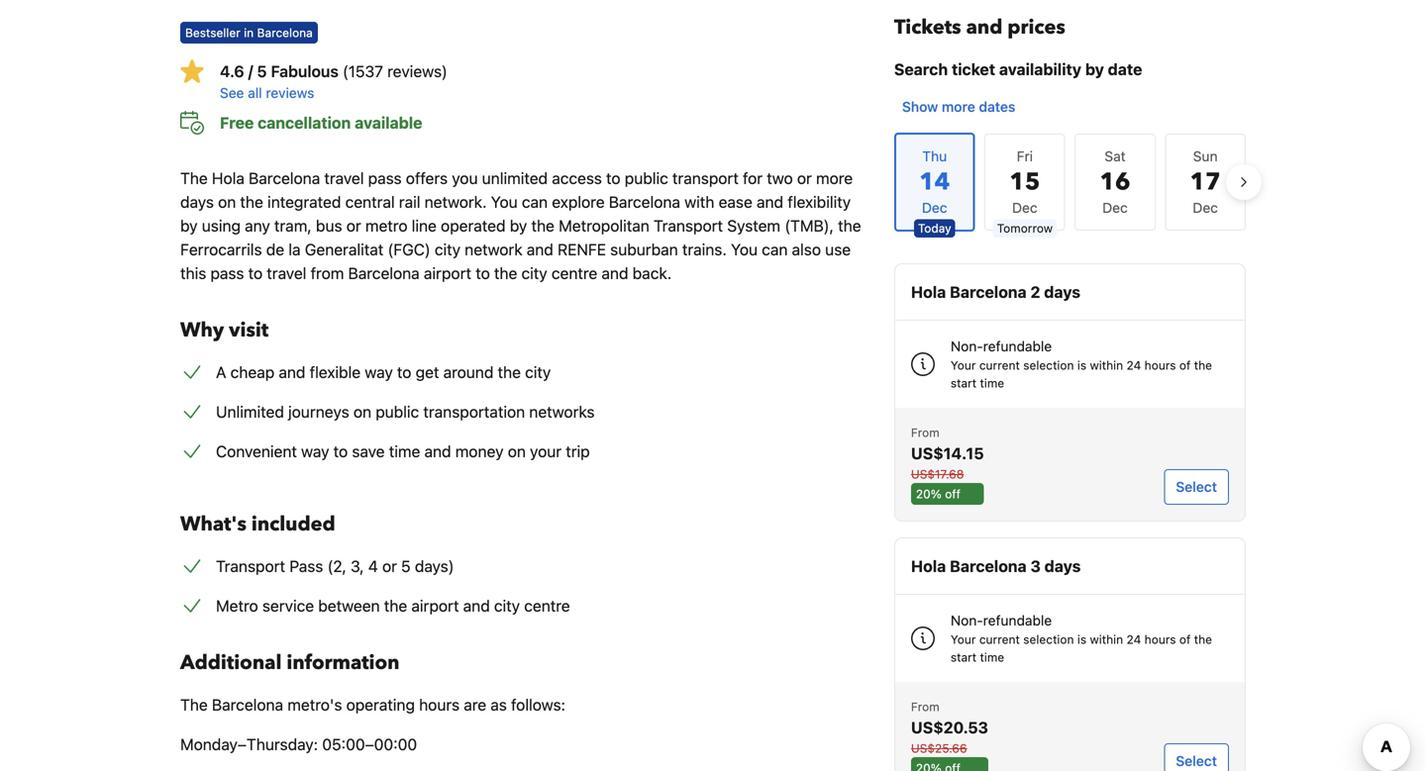 Task type: locate. For each thing, give the bounding box(es) containing it.
more right show
[[942, 99, 976, 115]]

your down hola barcelona 2 days
[[951, 359, 976, 373]]

you
[[491, 193, 518, 212], [731, 240, 758, 259]]

hola
[[212, 169, 245, 188], [911, 283, 946, 302], [911, 557, 946, 576]]

more up flexibility
[[816, 169, 853, 188]]

0 vertical spatial time
[[980, 376, 1005, 390]]

2 vertical spatial hours
[[419, 696, 460, 715]]

why
[[180, 317, 224, 344]]

2 vertical spatial or
[[382, 557, 397, 576]]

region
[[879, 125, 1262, 240]]

0 vertical spatial hola
[[212, 169, 245, 188]]

sun 17 dec
[[1190, 148, 1221, 216]]

1 horizontal spatial transport
[[654, 216, 723, 235]]

non-
[[951, 338, 984, 355], [951, 613, 984, 629]]

1 vertical spatial way
[[301, 442, 329, 461]]

5 right /
[[257, 62, 267, 81]]

from inside from us$20.53 us$25.66
[[911, 700, 940, 714]]

by up network
[[510, 216, 527, 235]]

1 vertical spatial airport
[[412, 597, 459, 616]]

on up save
[[354, 403, 372, 422]]

2 within from the top
[[1090, 633, 1124, 647]]

0 horizontal spatial by
[[180, 216, 198, 235]]

1 selection from the top
[[1024, 359, 1074, 373]]

start for us$20.53
[[951, 651, 977, 665]]

time up us$14.15
[[980, 376, 1005, 390]]

non- down hola barcelona 2 days
[[951, 338, 984, 355]]

fabulous
[[271, 62, 339, 81]]

2 vertical spatial on
[[508, 442, 526, 461]]

1 vertical spatial select
[[1176, 753, 1218, 770]]

dec for 16
[[1103, 200, 1128, 216]]

additional information
[[180, 650, 400, 677]]

barcelona up metropolitan
[[609, 193, 681, 212]]

time up from us$20.53 us$25.66 at the bottom right of the page
[[980, 651, 1005, 665]]

on
[[218, 193, 236, 212], [354, 403, 372, 422], [508, 442, 526, 461]]

non-refundable your current selection is within 24 hours of the start time for hola barcelona 3 days
[[951, 613, 1213, 665]]

non-refundable your current selection is within 24 hours of the start time down the 3
[[951, 613, 1213, 665]]

operated
[[441, 216, 506, 235]]

more inside the hola barcelona travel pass offers you unlimited access to public transport for two or more days on the integrated central rail network. you can explore barcelona with ease and flexibility by using any tram, bus or metro line operated by the metropolitan transport system (tmb), the ferrocarrils de la generalitat (fgc) city network and renfe suburban trains. you can also use this pass to travel from barcelona airport to the city centre and back.
[[816, 169, 853, 188]]

2 select button from the top
[[1164, 744, 1229, 772]]

0 vertical spatial pass
[[368, 169, 402, 188]]

2 select from the top
[[1176, 753, 1218, 770]]

0 vertical spatial the
[[180, 169, 208, 188]]

the down additional
[[180, 696, 208, 715]]

1 vertical spatial can
[[762, 240, 788, 259]]

2 of from the top
[[1180, 633, 1191, 647]]

metro service between the airport and city centre
[[216, 597, 570, 616]]

1 refundable from the top
[[984, 338, 1052, 355]]

refundable
[[984, 338, 1052, 355], [984, 613, 1052, 629]]

1 dec from the left
[[1013, 200, 1038, 216]]

unlimited
[[216, 403, 284, 422]]

0 horizontal spatial can
[[522, 193, 548, 212]]

2 horizontal spatial by
[[1086, 60, 1105, 79]]

1 of from the top
[[1180, 359, 1191, 373]]

1 vertical spatial days
[[1045, 283, 1081, 302]]

or right two
[[797, 169, 812, 188]]

4
[[368, 557, 378, 576]]

0 vertical spatial 5
[[257, 62, 267, 81]]

dec up tomorrow
[[1013, 200, 1038, 216]]

1 vertical spatial 24
[[1127, 633, 1142, 647]]

1 vertical spatial start
[[951, 651, 977, 665]]

current down hola barcelona 3 days
[[980, 633, 1020, 647]]

1 is from the top
[[1078, 359, 1087, 373]]

a
[[216, 363, 226, 382]]

0 vertical spatial can
[[522, 193, 548, 212]]

1 vertical spatial selection
[[1024, 633, 1074, 647]]

0 vertical spatial start
[[951, 376, 977, 390]]

prices
[[1008, 14, 1066, 41]]

1 vertical spatial of
[[1180, 633, 1191, 647]]

two
[[767, 169, 793, 188]]

1 your from the top
[[951, 359, 976, 373]]

0 vertical spatial non-refundable your current selection is within 24 hours of the start time
[[951, 338, 1213, 390]]

transport down with at the top of the page
[[654, 216, 723, 235]]

1 the from the top
[[180, 169, 208, 188]]

2 your from the top
[[951, 633, 976, 647]]

free
[[220, 113, 254, 132]]

way right flexible at the left top of the page
[[365, 363, 393, 382]]

transportation
[[423, 403, 525, 422]]

1 vertical spatial non-refundable your current selection is within 24 hours of the start time
[[951, 613, 1213, 665]]

0 vertical spatial is
[[1078, 359, 1087, 373]]

hours for hola barcelona 2 days
[[1145, 359, 1177, 373]]

de
[[266, 240, 284, 259]]

0 vertical spatial you
[[491, 193, 518, 212]]

dec down the 16
[[1103, 200, 1128, 216]]

to
[[606, 169, 621, 188], [248, 264, 263, 283], [476, 264, 490, 283], [397, 363, 412, 382], [334, 442, 348, 461]]

offers
[[406, 169, 448, 188]]

can down 'unlimited'
[[522, 193, 548, 212]]

airport down days)
[[412, 597, 459, 616]]

0 horizontal spatial dec
[[1013, 200, 1038, 216]]

by left date
[[1086, 60, 1105, 79]]

selection down the 3
[[1024, 633, 1074, 647]]

of for hola barcelona 2 days
[[1180, 359, 1191, 373]]

1 horizontal spatial on
[[354, 403, 372, 422]]

05:00–00:00
[[322, 736, 417, 754]]

way down journeys
[[301, 442, 329, 461]]

show more dates
[[902, 99, 1016, 115]]

you down 'unlimited'
[[491, 193, 518, 212]]

travel up central
[[324, 169, 364, 188]]

2 vertical spatial hola
[[911, 557, 946, 576]]

dec inside 'sat 16 dec'
[[1103, 200, 1128, 216]]

trains.
[[682, 240, 727, 259]]

1 horizontal spatial way
[[365, 363, 393, 382]]

non-refundable your current selection is within 24 hours of the start time down 2
[[951, 338, 1213, 390]]

barcelona right in on the left of the page
[[257, 26, 313, 40]]

select button for us$20.53
[[1164, 744, 1229, 772]]

selection for 3
[[1024, 633, 1074, 647]]

0 vertical spatial travel
[[324, 169, 364, 188]]

the up using
[[180, 169, 208, 188]]

pass up central
[[368, 169, 402, 188]]

0 vertical spatial your
[[951, 359, 976, 373]]

1 select from the top
[[1176, 479, 1218, 495]]

0 vertical spatial 24
[[1127, 359, 1142, 373]]

trip
[[566, 442, 590, 461]]

days up using
[[180, 193, 214, 212]]

1 vertical spatial hola
[[911, 283, 946, 302]]

0 vertical spatial airport
[[424, 264, 472, 283]]

system
[[727, 216, 781, 235]]

show more dates button
[[895, 89, 1024, 125]]

with
[[685, 193, 715, 212]]

non-refundable your current selection is within 24 hours of the start time for hola barcelona 2 days
[[951, 338, 1213, 390]]

2 is from the top
[[1078, 633, 1087, 647]]

1 vertical spatial you
[[731, 240, 758, 259]]

what's
[[180, 511, 247, 538]]

5 inside 4.6 / 5 fabulous (1537 reviews) see all reviews
[[257, 62, 267, 81]]

networks
[[529, 403, 595, 422]]

0 horizontal spatial transport
[[216, 557, 285, 576]]

search
[[895, 60, 948, 79]]

pass
[[368, 169, 402, 188], [211, 264, 244, 283]]

service
[[262, 597, 314, 616]]

1 vertical spatial current
[[980, 633, 1020, 647]]

public inside the hola barcelona travel pass offers you unlimited access to public transport for two or more days on the integrated central rail network. you can explore barcelona with ease and flexibility by using any tram, bus or metro line operated by the metropolitan transport system (tmb), the ferrocarrils de la generalitat (fgc) city network and renfe suburban trains. you can also use this pass to travel from barcelona airport to the city centre and back.
[[625, 169, 669, 188]]

your down hola barcelona 3 days
[[951, 633, 976, 647]]

2 non- from the top
[[951, 613, 984, 629]]

24
[[1127, 359, 1142, 373], [1127, 633, 1142, 647]]

can
[[522, 193, 548, 212], [762, 240, 788, 259]]

0 horizontal spatial more
[[816, 169, 853, 188]]

1 within from the top
[[1090, 359, 1124, 373]]

see
[[220, 85, 244, 101]]

off
[[945, 487, 961, 501]]

metro
[[216, 597, 258, 616]]

sat
[[1105, 148, 1126, 164]]

2
[[1031, 283, 1041, 302]]

1 horizontal spatial more
[[942, 99, 976, 115]]

central
[[345, 193, 395, 212]]

as
[[491, 696, 507, 715]]

1 non-refundable your current selection is within 24 hours of the start time from the top
[[951, 338, 1213, 390]]

refundable down 2
[[984, 338, 1052, 355]]

travel down the la at the top of the page
[[267, 264, 307, 283]]

transport up the 'metro'
[[216, 557, 285, 576]]

days for hola barcelona 2 days
[[1045, 283, 1081, 302]]

flexibility
[[788, 193, 851, 212]]

to down ferrocarrils in the top left of the page
[[248, 264, 263, 283]]

1 vertical spatial within
[[1090, 633, 1124, 647]]

1 vertical spatial hours
[[1145, 633, 1177, 647]]

0 horizontal spatial 5
[[257, 62, 267, 81]]

refundable down the 3
[[984, 613, 1052, 629]]

public up convenient way to save time and money on your trip
[[376, 403, 419, 422]]

2 current from the top
[[980, 633, 1020, 647]]

to right access
[[606, 169, 621, 188]]

is for hola barcelona 2 days
[[1078, 359, 1087, 373]]

0 vertical spatial transport
[[654, 216, 723, 235]]

2 vertical spatial time
[[980, 651, 1005, 665]]

2 24 from the top
[[1127, 633, 1142, 647]]

1 vertical spatial refundable
[[984, 613, 1052, 629]]

3 dec from the left
[[1193, 200, 1219, 216]]

current for 3
[[980, 633, 1020, 647]]

you down system
[[731, 240, 758, 259]]

from
[[911, 426, 940, 440], [911, 700, 940, 714]]

metro's
[[288, 696, 342, 715]]

5
[[257, 62, 267, 81], [401, 557, 411, 576]]

fri
[[1017, 148, 1033, 164]]

1 vertical spatial select button
[[1164, 744, 1229, 772]]

2 the from the top
[[180, 696, 208, 715]]

start up us$14.15
[[951, 376, 977, 390]]

0 vertical spatial centre
[[552, 264, 598, 283]]

to left get
[[397, 363, 412, 382]]

2 selection from the top
[[1024, 633, 1074, 647]]

0 vertical spatial public
[[625, 169, 669, 188]]

airport inside the hola barcelona travel pass offers you unlimited access to public transport for two or more days on the integrated central rail network. you can explore barcelona with ease and flexibility by using any tram, bus or metro line operated by the metropolitan transport system (tmb), the ferrocarrils de la generalitat (fgc) city network and renfe suburban trains. you can also use this pass to travel from barcelona airport to the city centre and back.
[[424, 264, 472, 283]]

3,
[[351, 557, 364, 576]]

0 vertical spatial days
[[180, 193, 214, 212]]

pass down ferrocarrils in the top left of the page
[[211, 264, 244, 283]]

1 start from the top
[[951, 376, 977, 390]]

to down network
[[476, 264, 490, 283]]

0 vertical spatial refundable
[[984, 338, 1052, 355]]

start up from us$20.53 us$25.66 at the bottom right of the page
[[951, 651, 977, 665]]

1 vertical spatial from
[[911, 700, 940, 714]]

0 vertical spatial more
[[942, 99, 976, 115]]

dec inside fri 15 dec tomorrow
[[1013, 200, 1038, 216]]

non- for hola barcelona 3 days
[[951, 613, 984, 629]]

hours for hola barcelona 3 days
[[1145, 633, 1177, 647]]

0 vertical spatial from
[[911, 426, 940, 440]]

1 vertical spatial on
[[354, 403, 372, 422]]

the
[[240, 193, 263, 212], [532, 216, 555, 235], [838, 216, 862, 235], [494, 264, 518, 283], [1195, 359, 1213, 373], [498, 363, 521, 382], [384, 597, 407, 616], [1195, 633, 1213, 647]]

1 non- from the top
[[951, 338, 984, 355]]

0 vertical spatial of
[[1180, 359, 1191, 373]]

also
[[792, 240, 821, 259]]

can down system
[[762, 240, 788, 259]]

travel
[[324, 169, 364, 188], [267, 264, 307, 283]]

or right 4
[[382, 557, 397, 576]]

airport down the (fgc)
[[424, 264, 472, 283]]

from up us$20.53
[[911, 700, 940, 714]]

time right save
[[389, 442, 420, 461]]

any
[[245, 216, 270, 235]]

barcelona up the "monday–thursday:"
[[212, 696, 283, 715]]

use
[[825, 240, 851, 259]]

us$20.53
[[911, 719, 989, 738]]

public left transport
[[625, 169, 669, 188]]

cheap
[[231, 363, 275, 382]]

0 horizontal spatial travel
[[267, 264, 307, 283]]

time
[[980, 376, 1005, 390], [389, 442, 420, 461], [980, 651, 1005, 665]]

2 from from the top
[[911, 700, 940, 714]]

your for us$20.53
[[951, 633, 976, 647]]

non- down hola barcelona 3 days
[[951, 613, 984, 629]]

0 vertical spatial within
[[1090, 359, 1124, 373]]

from inside from us$14.15 us$17.68 20% off
[[911, 426, 940, 440]]

selection down 2
[[1024, 359, 1074, 373]]

your
[[530, 442, 562, 461]]

0 vertical spatial or
[[797, 169, 812, 188]]

hola for hola barcelona 2 days
[[911, 283, 946, 302]]

or right bus on the top of page
[[347, 216, 361, 235]]

your for us$14.15
[[951, 359, 976, 373]]

dec
[[1013, 200, 1038, 216], [1103, 200, 1128, 216], [1193, 200, 1219, 216]]

0 vertical spatial selection
[[1024, 359, 1074, 373]]

1 vertical spatial the
[[180, 696, 208, 715]]

5 left days)
[[401, 557, 411, 576]]

days right 2
[[1045, 283, 1081, 302]]

on up using
[[218, 193, 236, 212]]

from up us$14.15
[[911, 426, 940, 440]]

current down hola barcelona 2 days
[[980, 359, 1020, 373]]

2 non-refundable your current selection is within 24 hours of the start time from the top
[[951, 613, 1213, 665]]

selection for 2
[[1024, 359, 1074, 373]]

1 vertical spatial centre
[[524, 597, 570, 616]]

within for hola barcelona 2 days
[[1090, 359, 1124, 373]]

select
[[1176, 479, 1218, 495], [1176, 753, 1218, 770]]

1 24 from the top
[[1127, 359, 1142, 373]]

dec inside sun 17 dec
[[1193, 200, 1219, 216]]

2 horizontal spatial dec
[[1193, 200, 1219, 216]]

airport
[[424, 264, 472, 283], [412, 597, 459, 616]]

unlimited journeys on public transportation networks
[[216, 403, 595, 422]]

the inside the hola barcelona travel pass offers you unlimited access to public transport for two or more days on the integrated central rail network. you can explore barcelona with ease and flexibility by using any tram, bus or metro line operated by the metropolitan transport system (tmb), the ferrocarrils de la generalitat (fgc) city network and renfe suburban trains. you can also use this pass to travel from barcelona airport to the city centre and back.
[[180, 169, 208, 188]]

2 start from the top
[[951, 651, 977, 665]]

on left the your
[[508, 442, 526, 461]]

1 horizontal spatial public
[[625, 169, 669, 188]]

1 from from the top
[[911, 426, 940, 440]]

1 vertical spatial your
[[951, 633, 976, 647]]

1 horizontal spatial or
[[382, 557, 397, 576]]

additional
[[180, 650, 282, 677]]

2 vertical spatial days
[[1045, 557, 1081, 576]]

24 for hola barcelona 2 days
[[1127, 359, 1142, 373]]

0 vertical spatial hours
[[1145, 359, 1177, 373]]

0 vertical spatial on
[[218, 193, 236, 212]]

free cancellation available
[[220, 113, 423, 132]]

dec down 17
[[1193, 200, 1219, 216]]

show
[[902, 99, 938, 115]]

of
[[1180, 359, 1191, 373], [1180, 633, 1191, 647]]

0 horizontal spatial public
[[376, 403, 419, 422]]

0 vertical spatial select button
[[1164, 470, 1229, 505]]

refundable for 3
[[984, 613, 1052, 629]]

0 horizontal spatial on
[[218, 193, 236, 212]]

operating
[[346, 696, 415, 715]]

1 select button from the top
[[1164, 470, 1229, 505]]

us$17.68
[[911, 468, 964, 481]]

by left using
[[180, 216, 198, 235]]

all
[[248, 85, 262, 101]]

0 vertical spatial current
[[980, 359, 1020, 373]]

1 vertical spatial 5
[[401, 557, 411, 576]]

1 vertical spatial more
[[816, 169, 853, 188]]

0 vertical spatial non-
[[951, 338, 984, 355]]

2 refundable from the top
[[984, 613, 1052, 629]]

region containing 15
[[879, 125, 1262, 240]]

1 vertical spatial is
[[1078, 633, 1087, 647]]

2 dec from the left
[[1103, 200, 1128, 216]]

1 horizontal spatial travel
[[324, 169, 364, 188]]

0 vertical spatial select
[[1176, 479, 1218, 495]]

days right the 3
[[1045, 557, 1081, 576]]

is for hola barcelona 3 days
[[1078, 633, 1087, 647]]

1 vertical spatial pass
[[211, 264, 244, 283]]

suburban
[[611, 240, 678, 259]]

1 vertical spatial or
[[347, 216, 361, 235]]

within for hola barcelona 3 days
[[1090, 633, 1124, 647]]

1 current from the top
[[980, 359, 1020, 373]]

start
[[951, 376, 977, 390], [951, 651, 977, 665]]

more
[[942, 99, 976, 115], [816, 169, 853, 188]]

selection
[[1024, 359, 1074, 373], [1024, 633, 1074, 647]]

1 vertical spatial non-
[[951, 613, 984, 629]]

1 horizontal spatial dec
[[1103, 200, 1128, 216]]

save
[[352, 442, 385, 461]]



Task type: describe. For each thing, give the bounding box(es) containing it.
available
[[355, 113, 423, 132]]

0 horizontal spatial you
[[491, 193, 518, 212]]

in
[[244, 26, 254, 40]]

of for hola barcelona 3 days
[[1180, 633, 1191, 647]]

3
[[1031, 557, 1041, 576]]

tickets and prices
[[895, 14, 1066, 41]]

1 vertical spatial time
[[389, 442, 420, 461]]

ease
[[719, 193, 753, 212]]

barcelona down the (fgc)
[[348, 264, 420, 283]]

1 horizontal spatial can
[[762, 240, 788, 259]]

1 vertical spatial transport
[[216, 557, 285, 576]]

barcelona up integrated
[[249, 169, 320, 188]]

rail
[[399, 193, 421, 212]]

time for hola barcelona 2 days
[[980, 376, 1005, 390]]

refundable for 2
[[984, 338, 1052, 355]]

integrated
[[268, 193, 341, 212]]

(fgc)
[[388, 240, 431, 259]]

journeys
[[288, 403, 349, 422]]

0 horizontal spatial pass
[[211, 264, 244, 283]]

select button for us$14.15
[[1164, 470, 1229, 505]]

from
[[311, 264, 344, 283]]

availability
[[1000, 60, 1082, 79]]

hola for hola barcelona 3 days
[[911, 557, 946, 576]]

0 vertical spatial way
[[365, 363, 393, 382]]

convenient
[[216, 442, 297, 461]]

1 horizontal spatial by
[[510, 216, 527, 235]]

a cheap and flexible way to get around the city
[[216, 363, 551, 382]]

information
[[287, 650, 400, 677]]

16
[[1100, 166, 1131, 199]]

non- for hola barcelona 2 days
[[951, 338, 984, 355]]

from for us$20.53
[[911, 700, 940, 714]]

barcelona left the 3
[[950, 557, 1027, 576]]

bus
[[316, 216, 342, 235]]

(2,
[[327, 557, 347, 576]]

metropolitan
[[559, 216, 650, 235]]

generalitat
[[305, 240, 384, 259]]

renfe
[[558, 240, 606, 259]]

transport inside the hola barcelona travel pass offers you unlimited access to public transport for two or more days on the integrated central rail network. you can explore barcelona with ease and flexibility by using any tram, bus or metro line operated by the metropolitan transport system (tmb), the ferrocarrils de la generalitat (fgc) city network and renfe suburban trains. you can also use this pass to travel from barcelona airport to the city centre and back.
[[654, 216, 723, 235]]

get
[[416, 363, 439, 382]]

sat 16 dec
[[1100, 148, 1131, 216]]

sun
[[1194, 148, 1218, 164]]

days inside the hola barcelona travel pass offers you unlimited access to public transport for two or more days on the integrated central rail network. you can explore barcelona with ease and flexibility by using any tram, bus or metro line operated by the metropolitan transport system (tmb), the ferrocarrils de la generalitat (fgc) city network and renfe suburban trains. you can also use this pass to travel from barcelona airport to the city centre and back.
[[180, 193, 214, 212]]

ferrocarrils
[[180, 240, 262, 259]]

fri 15 dec tomorrow
[[997, 148, 1053, 235]]

1 vertical spatial public
[[376, 403, 419, 422]]

more inside button
[[942, 99, 976, 115]]

back.
[[633, 264, 672, 283]]

0 horizontal spatial way
[[301, 442, 329, 461]]

17
[[1190, 166, 1221, 199]]

(tmb),
[[785, 216, 834, 235]]

you
[[452, 169, 478, 188]]

1 horizontal spatial 5
[[401, 557, 411, 576]]

from us$14.15 us$17.68 20% off
[[911, 426, 984, 501]]

cancellation
[[258, 113, 351, 132]]

tram,
[[274, 216, 312, 235]]

20%
[[916, 487, 942, 501]]

see all reviews button
[[220, 83, 863, 103]]

search ticket availability by date
[[895, 60, 1143, 79]]

money
[[455, 442, 504, 461]]

from for us$14.15
[[911, 426, 940, 440]]

barcelona left 2
[[950, 283, 1027, 302]]

reviews
[[266, 85, 314, 101]]

1 horizontal spatial you
[[731, 240, 758, 259]]

dec for 15
[[1013, 200, 1038, 216]]

ticket
[[952, 60, 996, 79]]

visit
[[229, 317, 269, 344]]

transport
[[673, 169, 739, 188]]

the hola barcelona travel pass offers you unlimited access to public transport for two or more days on the integrated central rail network. you can explore barcelona with ease and flexibility by using any tram, bus or metro line operated by the metropolitan transport system (tmb), the ferrocarrils de la generalitat (fgc) city network and renfe suburban trains. you can also use this pass to travel from barcelona airport to the city centre and back.
[[180, 169, 862, 283]]

network
[[465, 240, 523, 259]]

bestseller
[[185, 26, 241, 40]]

current for 2
[[980, 359, 1020, 373]]

dec for 17
[[1193, 200, 1219, 216]]

select for us$20.53
[[1176, 753, 1218, 770]]

(1537
[[343, 62, 383, 81]]

access
[[552, 169, 602, 188]]

flexible
[[310, 363, 361, 382]]

us$25.66
[[911, 742, 968, 756]]

2 horizontal spatial on
[[508, 442, 526, 461]]

included
[[252, 511, 336, 538]]

why visit
[[180, 317, 269, 344]]

network.
[[425, 193, 487, 212]]

0 horizontal spatial or
[[347, 216, 361, 235]]

follows:
[[511, 696, 566, 715]]

between
[[318, 597, 380, 616]]

the for the hola barcelona travel pass offers you unlimited access to public transport for two or more days on the integrated central rail network. you can explore barcelona with ease and flexibility by using any tram, bus or metro line operated by the metropolitan transport system (tmb), the ferrocarrils de la generalitat (fgc) city network and renfe suburban trains. you can also use this pass to travel from barcelona airport to the city centre and back.
[[180, 169, 208, 188]]

2 horizontal spatial or
[[797, 169, 812, 188]]

from us$20.53 us$25.66
[[911, 700, 989, 756]]

hola barcelona 2 days
[[911, 283, 1081, 302]]

for
[[743, 169, 763, 188]]

convenient way to save time and money on your trip
[[216, 442, 590, 461]]

15
[[1010, 166, 1041, 199]]

line
[[412, 216, 437, 235]]

around
[[443, 363, 494, 382]]

/
[[248, 62, 253, 81]]

transport pass (2, 3, 4 or 5 days)
[[216, 557, 454, 576]]

explore
[[552, 193, 605, 212]]

hola inside the hola barcelona travel pass offers you unlimited access to public transport for two or more days on the integrated central rail network. you can explore barcelona with ease and flexibility by using any tram, bus or metro line operated by the metropolitan transport system (tmb), the ferrocarrils de la generalitat (fgc) city network and renfe suburban trains. you can also use this pass to travel from barcelona airport to the city centre and back.
[[212, 169, 245, 188]]

select for us$14.15
[[1176, 479, 1218, 495]]

start for us$14.15
[[951, 376, 977, 390]]

time for hola barcelona 3 days
[[980, 651, 1005, 665]]

la
[[289, 240, 301, 259]]

to left save
[[334, 442, 348, 461]]

1 vertical spatial travel
[[267, 264, 307, 283]]

metro
[[365, 216, 408, 235]]

pass
[[290, 557, 323, 576]]

days for hola barcelona 3 days
[[1045, 557, 1081, 576]]

dates
[[979, 99, 1016, 115]]

the for the barcelona metro's operating hours are as follows:
[[180, 696, 208, 715]]

centre inside the hola barcelona travel pass offers you unlimited access to public transport for two or more days on the integrated central rail network. you can explore barcelona with ease and flexibility by using any tram, bus or metro line operated by the metropolitan transport system (tmb), the ferrocarrils de la generalitat (fgc) city network and renfe suburban trains. you can also use this pass to travel from barcelona airport to the city centre and back.
[[552, 264, 598, 283]]

1 horizontal spatial pass
[[368, 169, 402, 188]]

reviews)
[[388, 62, 448, 81]]

24 for hola barcelona 3 days
[[1127, 633, 1142, 647]]

on inside the hola barcelona travel pass offers you unlimited access to public transport for two or more days on the integrated central rail network. you can explore barcelona with ease and flexibility by using any tram, bus or metro line operated by the metropolitan transport system (tmb), the ferrocarrils de la generalitat (fgc) city network and renfe suburban trains. you can also use this pass to travel from barcelona airport to the city centre and back.
[[218, 193, 236, 212]]

us$14.15
[[911, 444, 984, 463]]

what's included
[[180, 511, 336, 538]]



Task type: vqa. For each thing, say whether or not it's contained in the screenshot.
second Is from the bottom of the page
yes



